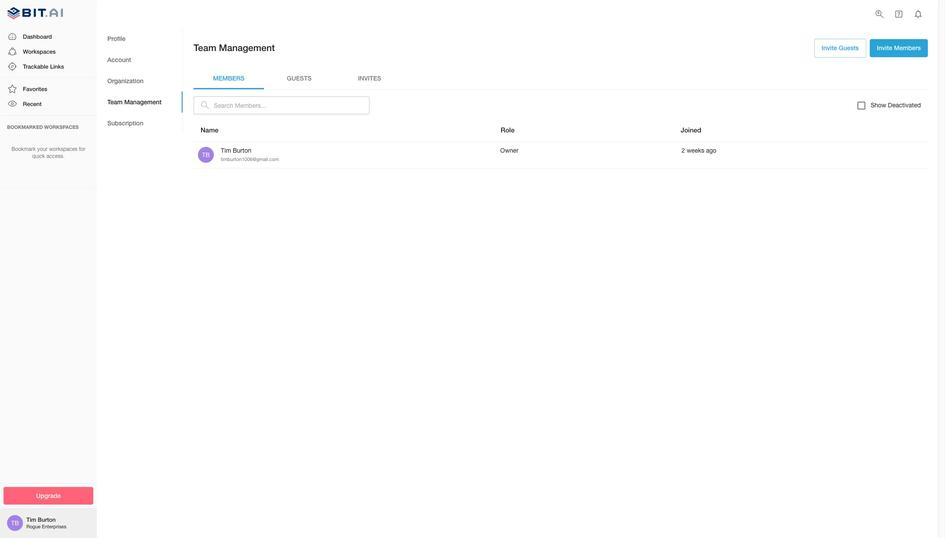 Task type: vqa. For each thing, say whether or not it's contained in the screenshot.
fourth HELP image from the top of the page
no



Task type: locate. For each thing, give the bounding box(es) containing it.
team management down 'organization' link
[[107, 98, 162, 106]]

management up members
[[219, 42, 275, 53]]

account
[[107, 56, 131, 63]]

team management up members
[[194, 42, 275, 53]]

burton up timburton1006@gmail.com
[[233, 147, 252, 154]]

invite inside button
[[822, 44, 838, 52]]

0 vertical spatial burton
[[233, 147, 252, 154]]

workspaces button
[[0, 44, 97, 59]]

profile
[[107, 35, 126, 42]]

tab list
[[97, 28, 183, 134], [194, 68, 929, 89]]

team management
[[194, 42, 275, 53], [107, 98, 162, 106]]

burton for tim burton rogue enterprises
[[38, 517, 56, 524]]

0 horizontal spatial team
[[107, 98, 123, 106]]

1 invite from the left
[[822, 44, 838, 52]]

recent button
[[0, 97, 97, 112]]

1 horizontal spatial burton
[[233, 147, 252, 154]]

0 vertical spatial management
[[219, 42, 275, 53]]

tim up timburton1006@gmail.com
[[221, 147, 231, 154]]

1 vertical spatial team
[[107, 98, 123, 106]]

1 vertical spatial team management
[[107, 98, 162, 106]]

team inside "tab list"
[[107, 98, 123, 106]]

guests
[[287, 75, 312, 82]]

2 invite from the left
[[878, 44, 893, 52]]

subscription link
[[97, 113, 183, 134]]

invite for invite members
[[878, 44, 893, 52]]

management
[[219, 42, 275, 53], [124, 98, 162, 106]]

trackable links
[[23, 63, 64, 70]]

0 vertical spatial team
[[194, 42, 217, 53]]

0 horizontal spatial management
[[124, 98, 162, 106]]

timburton1006@gmail.com
[[221, 157, 279, 162]]

invite
[[822, 44, 838, 52], [878, 44, 893, 52]]

favorites
[[23, 86, 47, 93]]

members
[[895, 44, 922, 52]]

deactivated
[[889, 102, 922, 109]]

team management link
[[97, 92, 183, 113]]

burton up enterprises
[[38, 517, 56, 524]]

tim
[[221, 147, 231, 154], [26, 517, 36, 524]]

weeks
[[687, 147, 705, 154]]

burton
[[233, 147, 252, 154], [38, 517, 56, 524]]

team up members
[[194, 42, 217, 53]]

0 horizontal spatial burton
[[38, 517, 56, 524]]

upgrade
[[36, 492, 61, 500]]

0 horizontal spatial tim
[[26, 517, 36, 524]]

team up subscription
[[107, 98, 123, 106]]

0 vertical spatial tb
[[202, 152, 210, 159]]

burton inside 'tim burton rogue enterprises'
[[38, 517, 56, 524]]

tb down name
[[202, 152, 210, 159]]

tab list containing profile
[[97, 28, 183, 134]]

invite inside 'button'
[[878, 44, 893, 52]]

invite guests button
[[815, 39, 867, 57]]

0 vertical spatial tim
[[221, 147, 231, 154]]

tb left the rogue
[[11, 520, 19, 527]]

dashboard button
[[0, 29, 97, 44]]

trackable links button
[[0, 59, 97, 74]]

1 horizontal spatial invite
[[878, 44, 893, 52]]

team
[[194, 42, 217, 53], [107, 98, 123, 106]]

0 horizontal spatial team management
[[107, 98, 162, 106]]

tim inside tim burton timburton1006@gmail.com
[[221, 147, 231, 154]]

1 vertical spatial burton
[[38, 517, 56, 524]]

1 vertical spatial management
[[124, 98, 162, 106]]

team management inside "tab list"
[[107, 98, 162, 106]]

1 horizontal spatial tab list
[[194, 68, 929, 89]]

bookmark your workspaces for quick access.
[[11, 146, 85, 160]]

tb
[[202, 152, 210, 159], [11, 520, 19, 527]]

dashboard
[[23, 33, 52, 40]]

bookmark
[[11, 146, 36, 152]]

1 horizontal spatial tim
[[221, 147, 231, 154]]

1 vertical spatial tb
[[11, 520, 19, 527]]

0 vertical spatial team management
[[194, 42, 275, 53]]

1 vertical spatial tim
[[26, 517, 36, 524]]

invite left the guests
[[822, 44, 838, 52]]

1 horizontal spatial team
[[194, 42, 217, 53]]

tim up the rogue
[[26, 517, 36, 524]]

0 horizontal spatial invite
[[822, 44, 838, 52]]

invite left members at the top right of the page
[[878, 44, 893, 52]]

0 horizontal spatial tab list
[[97, 28, 183, 134]]

tim inside 'tim burton rogue enterprises'
[[26, 517, 36, 524]]

2
[[682, 147, 686, 154]]

owner
[[501, 147, 519, 154]]

tim for tim burton timburton1006@gmail.com
[[221, 147, 231, 154]]

management down 'organization' link
[[124, 98, 162, 106]]

invites
[[358, 75, 382, 82]]

burton inside tim burton timburton1006@gmail.com
[[233, 147, 252, 154]]

0 horizontal spatial tb
[[11, 520, 19, 527]]

trackable
[[23, 63, 48, 70]]

rogue
[[26, 525, 41, 530]]

favorites button
[[0, 82, 97, 97]]



Task type: describe. For each thing, give the bounding box(es) containing it.
show
[[871, 102, 887, 109]]

tim for tim burton rogue enterprises
[[26, 517, 36, 524]]

burton for tim burton timburton1006@gmail.com
[[233, 147, 252, 154]]

upgrade button
[[4, 487, 93, 505]]

account link
[[97, 49, 183, 70]]

show deactivated
[[871, 102, 922, 109]]

tab list containing members
[[194, 68, 929, 89]]

management inside "tab list"
[[124, 98, 162, 106]]

joined
[[681, 126, 702, 134]]

2 weeks ago
[[682, 147, 717, 154]]

recent
[[23, 101, 42, 108]]

bookmarked workspaces
[[7, 124, 79, 130]]

1 horizontal spatial team management
[[194, 42, 275, 53]]

tim burton timburton1006@gmail.com
[[221, 147, 279, 162]]

organization
[[107, 77, 144, 84]]

invite for invite guests
[[822, 44, 838, 52]]

name
[[201, 126, 219, 134]]

your
[[37, 146, 48, 152]]

tim burton rogue enterprises
[[26, 517, 66, 530]]

invite guests
[[822, 44, 860, 52]]

invite members button
[[871, 39, 929, 57]]

invites button
[[335, 68, 405, 89]]

quick
[[32, 153, 45, 160]]

workspaces
[[49, 146, 78, 152]]

invite members
[[878, 44, 922, 52]]

guests button
[[264, 68, 335, 89]]

profile link
[[97, 28, 183, 49]]

1 horizontal spatial management
[[219, 42, 275, 53]]

workspaces
[[44, 124, 79, 130]]

members
[[213, 75, 245, 82]]

role
[[501, 126, 515, 134]]

subscription
[[107, 119, 144, 127]]

members button
[[194, 68, 264, 89]]

workspaces
[[23, 48, 56, 55]]

Search Members... search field
[[214, 96, 370, 115]]

enterprises
[[42, 525, 66, 530]]

access.
[[47, 153, 65, 160]]

guests
[[840, 44, 860, 52]]

ago
[[707, 147, 717, 154]]

links
[[50, 63, 64, 70]]

bookmarked
[[7, 124, 43, 130]]

1 horizontal spatial tb
[[202, 152, 210, 159]]

for
[[79, 146, 85, 152]]

organization link
[[97, 70, 183, 92]]



